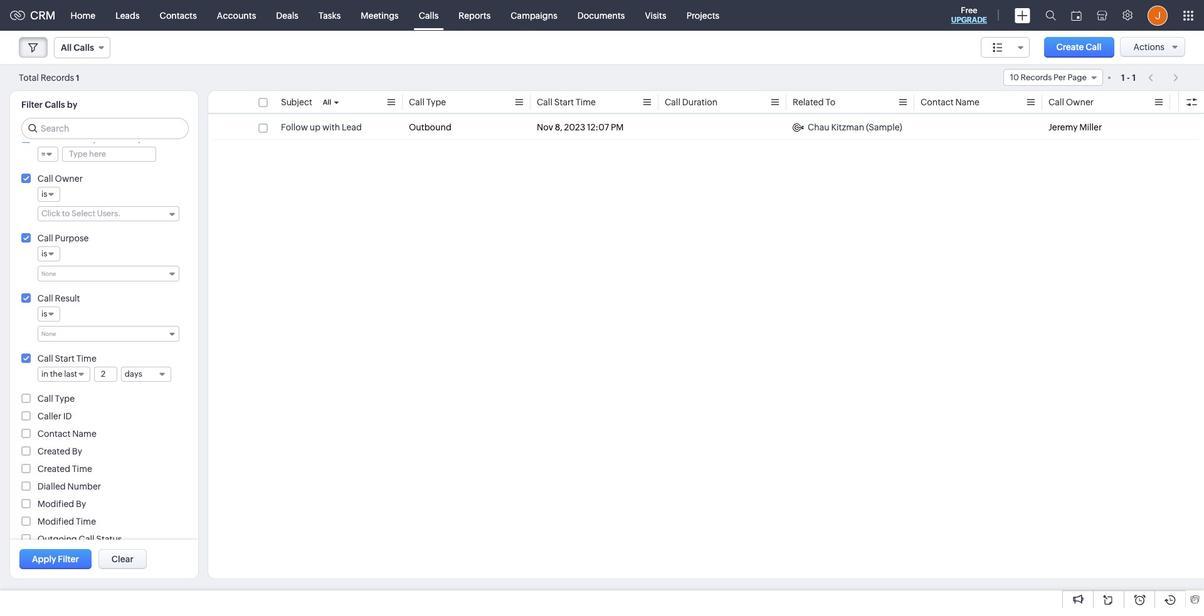 Task type: locate. For each thing, give the bounding box(es) containing it.
1 vertical spatial start
[[55, 354, 75, 364]]

deals
[[276, 10, 299, 20]]

0 horizontal spatial contact name
[[38, 429, 96, 439]]

deals link
[[266, 0, 309, 30]]

type
[[426, 97, 446, 107], [55, 394, 75, 404]]

0 horizontal spatial records
[[41, 72, 74, 82]]

owner down page
[[1066, 97, 1094, 107]]

all up with
[[323, 98, 331, 106]]

id
[[63, 411, 72, 422]]

accounts
[[217, 10, 256, 20]]

all
[[61, 43, 72, 53], [323, 98, 331, 106]]

0 vertical spatial is field
[[38, 187, 60, 202]]

contact
[[921, 97, 954, 107], [38, 429, 71, 439]]

meetings
[[361, 10, 399, 20]]

modified
[[38, 499, 74, 509], [38, 517, 74, 527]]

calls down home link on the left of page
[[74, 43, 94, 53]]

is down call result
[[41, 309, 47, 319]]

1 for total records 1
[[76, 73, 79, 82]]

modified down 'dialled'
[[38, 499, 74, 509]]

1 vertical spatial by
[[76, 499, 86, 509]]

0 horizontal spatial filter
[[21, 100, 43, 110]]

created
[[38, 447, 70, 457], [38, 464, 70, 474]]

call start time
[[537, 97, 596, 107], [38, 354, 96, 364]]

all inside all calls field
[[61, 43, 72, 53]]

None text field
[[95, 368, 117, 381]]

modified for modified by
[[38, 499, 74, 509]]

kitzman
[[831, 122, 864, 132]]

filter inside button
[[58, 554, 79, 565]]

call duration
[[665, 97, 718, 107]]

none text field up result
[[41, 268, 164, 278]]

is field down call purpose
[[38, 247, 60, 262]]

type up id
[[55, 394, 75, 404]]

filter down total
[[21, 100, 43, 110]]

0 vertical spatial all
[[61, 43, 72, 53]]

created up 'dialled'
[[38, 464, 70, 474]]

1 is from the top
[[41, 189, 47, 199]]

2 created from the top
[[38, 464, 70, 474]]

is up click
[[41, 189, 47, 199]]

start for result
[[55, 354, 75, 364]]

call type up "caller id"
[[38, 394, 75, 404]]

is down call purpose
[[41, 249, 47, 258]]

all up total records 1
[[61, 43, 72, 53]]

1 horizontal spatial duration
[[682, 97, 718, 107]]

filter down outgoing
[[58, 554, 79, 565]]

clear
[[111, 554, 133, 565]]

dialled number
[[38, 482, 101, 492]]

None text field
[[41, 268, 164, 278], [41, 329, 164, 338]]

0 horizontal spatial duration
[[55, 134, 90, 144]]

-
[[1127, 72, 1130, 82]]

0 horizontal spatial 1
[[76, 73, 79, 82]]

is field
[[38, 187, 60, 202], [38, 247, 60, 262], [38, 307, 60, 322]]

type up outbound in the left top of the page
[[426, 97, 446, 107]]

none text field down result
[[41, 329, 164, 338]]

2 none text field from the top
[[41, 329, 164, 338]]

0 vertical spatial created
[[38, 447, 70, 457]]

call type up outbound in the left top of the page
[[409, 97, 446, 107]]

0 vertical spatial contact
[[921, 97, 954, 107]]

1 vertical spatial filter
[[58, 554, 79, 565]]

Type here text field
[[63, 147, 156, 161]]

1 horizontal spatial calls
[[74, 43, 94, 53]]

calls for filter calls by
[[45, 100, 65, 110]]

to
[[826, 97, 836, 107]]

0 vertical spatial start
[[554, 97, 574, 107]]

1 vertical spatial calls
[[74, 43, 94, 53]]

2 is from the top
[[41, 249, 47, 258]]

1 horizontal spatial start
[[554, 97, 574, 107]]

is field for owner
[[38, 187, 60, 202]]

by down number
[[76, 499, 86, 509]]

calls for all calls
[[74, 43, 94, 53]]

select
[[72, 209, 95, 218]]

3 is field from the top
[[38, 307, 60, 322]]

2 is field from the top
[[38, 247, 60, 262]]

None field
[[981, 37, 1030, 58], [38, 266, 179, 282], [38, 326, 179, 342], [38, 266, 179, 282], [38, 326, 179, 342]]

1 horizontal spatial call start time
[[537, 97, 596, 107]]

caller
[[38, 411, 61, 422]]

time up number
[[72, 464, 92, 474]]

1 vertical spatial call type
[[38, 394, 75, 404]]

dialled
[[38, 482, 66, 492]]

records up filter calls by
[[41, 72, 74, 82]]

reports
[[459, 10, 491, 20]]

none text field for call result
[[41, 329, 164, 338]]

start
[[554, 97, 574, 107], [55, 354, 75, 364]]

days
[[125, 369, 142, 379]]

0 vertical spatial name
[[956, 97, 980, 107]]

(in
[[92, 134, 102, 144]]

1 horizontal spatial all
[[323, 98, 331, 106]]

0 vertical spatial call type
[[409, 97, 446, 107]]

by up created time
[[72, 447, 82, 457]]

calls
[[419, 10, 439, 20], [74, 43, 94, 53], [45, 100, 65, 110]]

2 vertical spatial calls
[[45, 100, 65, 110]]

contact name
[[921, 97, 980, 107], [38, 429, 96, 439]]

1 created from the top
[[38, 447, 70, 457]]

owner
[[1066, 97, 1094, 107], [55, 174, 83, 184]]

records for 10
[[1021, 73, 1052, 82]]

1 vertical spatial call start time
[[38, 354, 96, 364]]

0 vertical spatial duration
[[682, 97, 718, 107]]

1 horizontal spatial contact
[[921, 97, 954, 107]]

profile image
[[1148, 5, 1168, 25]]

call start time up last
[[38, 354, 96, 364]]

by for modified by
[[76, 499, 86, 509]]

0 vertical spatial none text field
[[41, 268, 164, 278]]

reports link
[[449, 0, 501, 30]]

1 is field from the top
[[38, 187, 60, 202]]

modified by
[[38, 499, 86, 509]]

1 horizontal spatial call type
[[409, 97, 446, 107]]

2 vertical spatial is
[[41, 309, 47, 319]]

1 vertical spatial call owner
[[38, 174, 83, 184]]

crm
[[30, 9, 56, 22]]

number
[[67, 482, 101, 492]]

call type
[[409, 97, 446, 107], [38, 394, 75, 404]]

8,
[[555, 122, 562, 132]]

tasks link
[[309, 0, 351, 30]]

start up the in the last field at bottom left
[[55, 354, 75, 364]]

0 horizontal spatial calls
[[45, 100, 65, 110]]

0 vertical spatial call start time
[[537, 97, 596, 107]]

1 modified from the top
[[38, 499, 74, 509]]

2 vertical spatial is field
[[38, 307, 60, 322]]

0 vertical spatial call owner
[[1049, 97, 1094, 107]]

0 horizontal spatial owner
[[55, 174, 83, 184]]

is field down call result
[[38, 307, 60, 322]]

visits
[[645, 10, 667, 20]]

tasks
[[319, 10, 341, 20]]

0 horizontal spatial contact
[[38, 429, 71, 439]]

0 horizontal spatial start
[[55, 354, 75, 364]]

1 vertical spatial name
[[72, 429, 96, 439]]

in the last
[[41, 369, 77, 379]]

1 vertical spatial modified
[[38, 517, 74, 527]]

1
[[1121, 72, 1125, 82], [1132, 72, 1136, 82], [76, 73, 79, 82]]

projects
[[687, 10, 720, 20]]

0 vertical spatial by
[[72, 447, 82, 457]]

is
[[41, 189, 47, 199], [41, 249, 47, 258], [41, 309, 47, 319]]

call owner up jeremy miller
[[1049, 97, 1094, 107]]

filter calls by
[[21, 100, 77, 110]]

modified time
[[38, 517, 96, 527]]

click to select users.
[[41, 209, 121, 218]]

chau kitzman (sample)
[[808, 122, 902, 132]]

(sample)
[[866, 122, 902, 132]]

records inside field
[[1021, 73, 1052, 82]]

is for call purpose
[[41, 249, 47, 258]]

1 vertical spatial type
[[55, 394, 75, 404]]

2 horizontal spatial calls
[[419, 10, 439, 20]]

1 vertical spatial duration
[[55, 134, 90, 144]]

calls inside field
[[74, 43, 94, 53]]

size image
[[993, 42, 1003, 53]]

0 horizontal spatial call start time
[[38, 354, 96, 364]]

owner down = field in the left of the page
[[55, 174, 83, 184]]

1 vertical spatial created
[[38, 464, 70, 474]]

time
[[576, 97, 596, 107], [76, 354, 96, 364], [72, 464, 92, 474], [76, 517, 96, 527]]

records for total
[[41, 72, 74, 82]]

time up nov 8, 2023 12:07 pm
[[576, 97, 596, 107]]

records right 10
[[1021, 73, 1052, 82]]

0 horizontal spatial all
[[61, 43, 72, 53]]

nov 8, 2023 12:07 pm
[[537, 122, 624, 132]]

home link
[[61, 0, 105, 30]]

3 is from the top
[[41, 309, 47, 319]]

1 horizontal spatial records
[[1021, 73, 1052, 82]]

by
[[67, 100, 77, 110]]

1 - 1
[[1121, 72, 1136, 82]]

start up the 8,
[[554, 97, 574, 107]]

navigation
[[1142, 68, 1185, 87]]

is for call result
[[41, 309, 47, 319]]

1 vertical spatial contact
[[38, 429, 71, 439]]

modified up outgoing
[[38, 517, 74, 527]]

upgrade
[[951, 16, 987, 24]]

search element
[[1038, 0, 1064, 31]]

name
[[956, 97, 980, 107], [72, 429, 96, 439]]

= field
[[38, 147, 59, 162]]

1 none text field from the top
[[41, 268, 164, 278]]

calls left reports
[[419, 10, 439, 20]]

1 horizontal spatial contact name
[[921, 97, 980, 107]]

created up created time
[[38, 447, 70, 457]]

call start time up the 8,
[[537, 97, 596, 107]]

0 vertical spatial owner
[[1066, 97, 1094, 107]]

filter
[[21, 100, 43, 110], [58, 554, 79, 565]]

created for created time
[[38, 464, 70, 474]]

free upgrade
[[951, 6, 987, 24]]

1 vertical spatial owner
[[55, 174, 83, 184]]

1 vertical spatial is
[[41, 249, 47, 258]]

1 up by
[[76, 73, 79, 82]]

time up last
[[76, 354, 96, 364]]

is field up click
[[38, 187, 60, 202]]

call owner down = field in the left of the page
[[38, 174, 83, 184]]

duration
[[682, 97, 718, 107], [55, 134, 90, 144]]

2 modified from the top
[[38, 517, 74, 527]]

home
[[71, 10, 95, 20]]

visits link
[[635, 0, 677, 30]]

1 inside total records 1
[[76, 73, 79, 82]]

jeremy miller
[[1049, 122, 1102, 132]]

1 vertical spatial is field
[[38, 247, 60, 262]]

1 left the -
[[1121, 72, 1125, 82]]

0 vertical spatial is
[[41, 189, 47, 199]]

1 for 1 - 1
[[1132, 72, 1136, 82]]

1 right the -
[[1132, 72, 1136, 82]]

miller
[[1080, 122, 1102, 132]]

1 vertical spatial none text field
[[41, 329, 164, 338]]

2 horizontal spatial 1
[[1132, 72, 1136, 82]]

call start time for type
[[537, 97, 596, 107]]

outbound
[[409, 122, 451, 132]]

pm
[[611, 122, 624, 132]]

calls left by
[[45, 100, 65, 110]]

1 horizontal spatial filter
[[58, 554, 79, 565]]

0 vertical spatial modified
[[38, 499, 74, 509]]

is for call owner
[[41, 189, 47, 199]]

1 horizontal spatial 1
[[1121, 72, 1125, 82]]

1 vertical spatial all
[[323, 98, 331, 106]]

0 horizontal spatial type
[[55, 394, 75, 404]]

0 horizontal spatial name
[[72, 429, 96, 439]]

crm link
[[10, 9, 56, 22]]

1 horizontal spatial type
[[426, 97, 446, 107]]



Task type: describe. For each thing, give the bounding box(es) containing it.
outgoing
[[38, 534, 77, 544]]

call duration (in seconds)
[[38, 134, 141, 144]]

start for type
[[554, 97, 574, 107]]

2023
[[564, 122, 585, 132]]

actions
[[1134, 42, 1165, 52]]

seconds)
[[104, 134, 141, 144]]

related to
[[793, 97, 836, 107]]

campaigns
[[511, 10, 558, 20]]

create
[[1057, 42, 1084, 52]]

All Calls field
[[54, 37, 110, 58]]

apply filter
[[32, 554, 79, 565]]

follow
[[281, 122, 308, 132]]

1 vertical spatial contact name
[[38, 429, 96, 439]]

with
[[322, 122, 340, 132]]

is field for purpose
[[38, 247, 60, 262]]

all for all calls
[[61, 43, 72, 53]]

create call button
[[1044, 37, 1114, 58]]

total
[[19, 72, 39, 82]]

nov
[[537, 122, 553, 132]]

created by
[[38, 447, 82, 457]]

10
[[1010, 73, 1019, 82]]

total records 1
[[19, 72, 79, 82]]

1 horizontal spatial owner
[[1066, 97, 1094, 107]]

free
[[961, 6, 978, 15]]

0 horizontal spatial call type
[[38, 394, 75, 404]]

follow up with lead link
[[281, 121, 362, 134]]

0 vertical spatial type
[[426, 97, 446, 107]]

search image
[[1046, 10, 1056, 21]]

none field "size"
[[981, 37, 1030, 58]]

call purpose
[[38, 233, 89, 243]]

profile element
[[1140, 0, 1175, 30]]

10 Records Per Page field
[[1003, 69, 1103, 86]]

result
[[55, 294, 80, 304]]

is field for result
[[38, 307, 60, 322]]

duration for call duration
[[682, 97, 718, 107]]

caller id
[[38, 411, 72, 422]]

related
[[793, 97, 824, 107]]

leads
[[115, 10, 140, 20]]

in the last field
[[38, 367, 90, 382]]

create call
[[1057, 42, 1102, 52]]

documents link
[[568, 0, 635, 30]]

0 vertical spatial contact name
[[921, 97, 980, 107]]

call inside create call button
[[1086, 42, 1102, 52]]

calendar image
[[1071, 10, 1082, 20]]

0 horizontal spatial call owner
[[38, 174, 83, 184]]

the
[[50, 369, 62, 379]]

outgoing call status
[[38, 534, 122, 544]]

12:07
[[587, 122, 609, 132]]

call start time for result
[[38, 354, 96, 364]]

create menu element
[[1007, 0, 1038, 30]]

1 horizontal spatial call owner
[[1049, 97, 1094, 107]]

meetings link
[[351, 0, 409, 30]]

accounts link
[[207, 0, 266, 30]]

chau
[[808, 122, 830, 132]]

up
[[310, 122, 321, 132]]

contacts link
[[150, 0, 207, 30]]

subject
[[281, 97, 312, 107]]

created for created by
[[38, 447, 70, 457]]

documents
[[578, 10, 625, 20]]

follow up with lead
[[281, 122, 362, 132]]

status
[[96, 534, 122, 544]]

modified for modified time
[[38, 517, 74, 527]]

=
[[41, 149, 45, 159]]

0 vertical spatial filter
[[21, 100, 43, 110]]

Click to Select Users. field
[[38, 206, 179, 221]]

leads link
[[105, 0, 150, 30]]

days field
[[121, 367, 171, 382]]

all for all
[[323, 98, 331, 106]]

none text field for call purpose
[[41, 268, 164, 278]]

lead
[[342, 122, 362, 132]]

apply
[[32, 554, 56, 565]]

purpose
[[55, 233, 89, 243]]

Search text field
[[22, 119, 188, 139]]

by for created by
[[72, 447, 82, 457]]

users.
[[97, 209, 121, 218]]

contacts
[[160, 10, 197, 20]]

in
[[41, 369, 48, 379]]

time up outgoing call status
[[76, 517, 96, 527]]

create menu image
[[1015, 8, 1031, 23]]

click
[[41, 209, 60, 218]]

per
[[1054, 73, 1066, 82]]

calls link
[[409, 0, 449, 30]]

to
[[62, 209, 70, 218]]

call result
[[38, 294, 80, 304]]

1 horizontal spatial name
[[956, 97, 980, 107]]

campaigns link
[[501, 0, 568, 30]]

projects link
[[677, 0, 730, 30]]

all calls
[[61, 43, 94, 53]]

10 records per page
[[1010, 73, 1087, 82]]

created time
[[38, 464, 92, 474]]

duration for call duration (in seconds)
[[55, 134, 90, 144]]

apply filter button
[[19, 549, 92, 570]]

last
[[64, 369, 77, 379]]

0 vertical spatial calls
[[419, 10, 439, 20]]



Task type: vqa. For each thing, say whether or not it's contained in the screenshot.
Campaigns
yes



